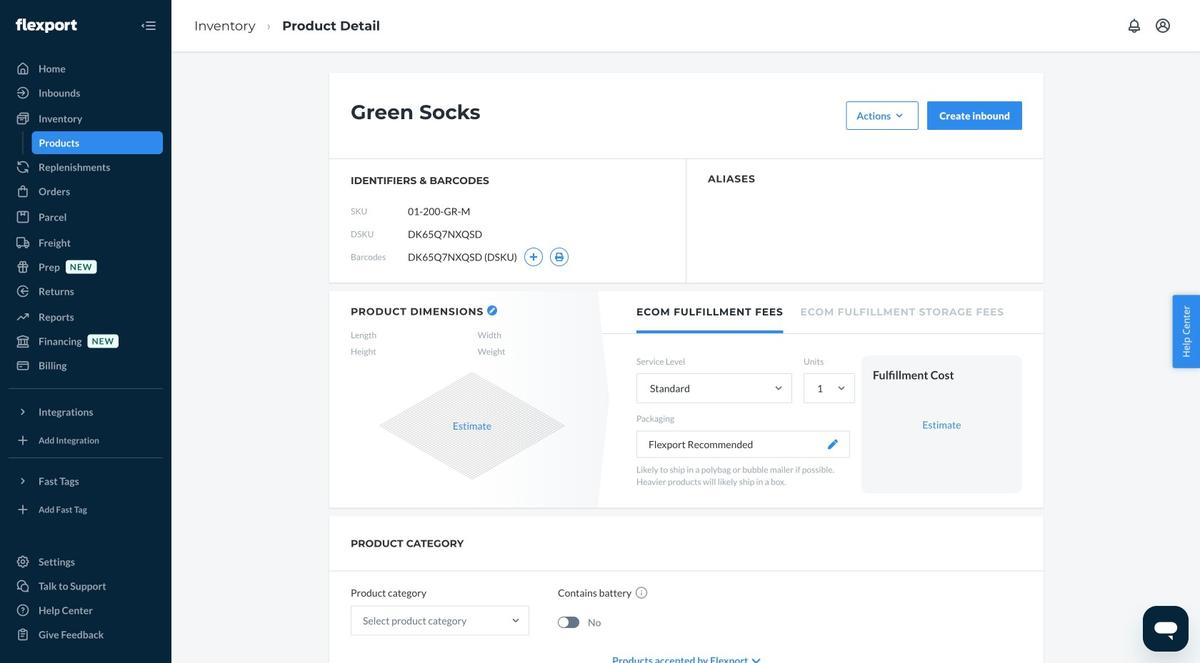 Task type: describe. For each thing, give the bounding box(es) containing it.
open account menu image
[[1155, 17, 1172, 34]]

pencil alt image
[[490, 308, 495, 314]]

2 tab from the left
[[801, 292, 1005, 331]]

flexport logo image
[[16, 19, 77, 33]]



Task type: vqa. For each thing, say whether or not it's contained in the screenshot.
Add
no



Task type: locate. For each thing, give the bounding box(es) containing it.
tab list
[[603, 292, 1044, 334]]

breadcrumbs navigation
[[183, 5, 392, 47]]

0 horizontal spatial tab
[[637, 292, 784, 334]]

1 horizontal spatial tab
[[801, 292, 1005, 331]]

pen image
[[828, 440, 838, 450]]

None text field
[[408, 198, 514, 225]]

print image
[[555, 253, 565, 262]]

1 tab from the left
[[637, 292, 784, 334]]

open notifications image
[[1126, 17, 1143, 34]]

chevron down image
[[752, 657, 761, 664]]

plus image
[[529, 253, 538, 262]]

tab
[[637, 292, 784, 334], [801, 292, 1005, 331]]

close navigation image
[[140, 17, 157, 34]]



